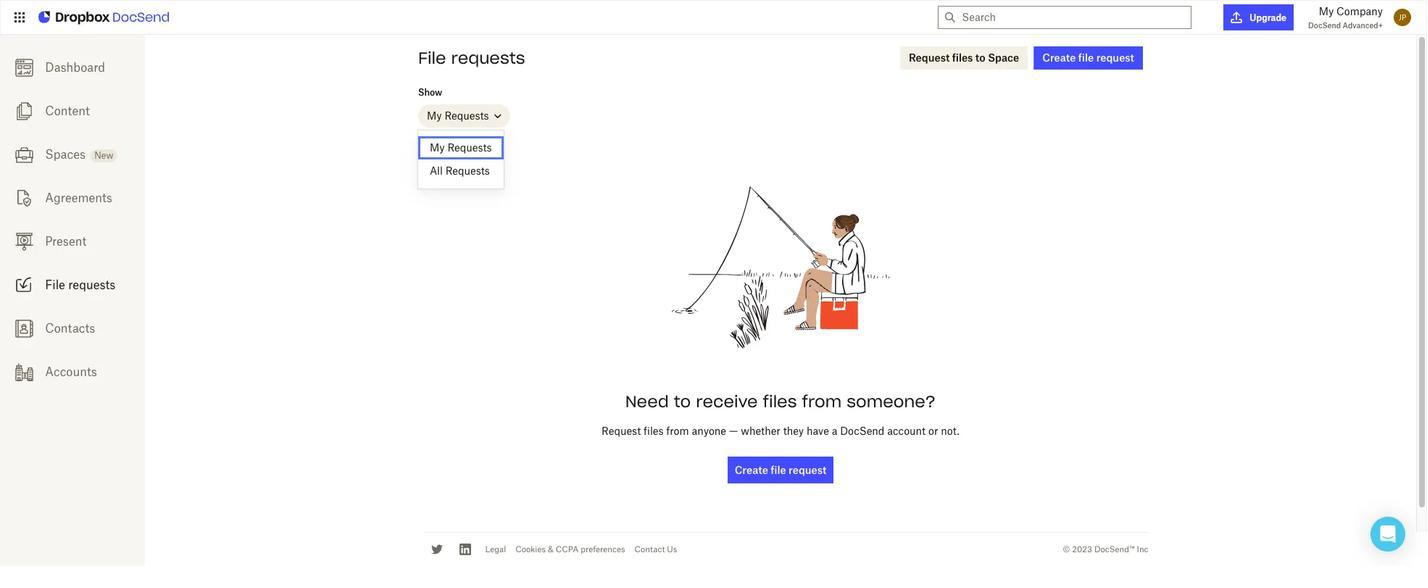 Task type: locate. For each thing, give the bounding box(es) containing it.
2 vertical spatial files
[[644, 425, 664, 437]]

agreements
[[45, 191, 112, 205]]

0 horizontal spatial file requests
[[45, 278, 116, 292]]

upgrade image
[[1232, 12, 1243, 23]]

sidebar dashboard image
[[15, 59, 33, 77]]

docsend down company
[[1309, 21, 1342, 30]]

file
[[418, 48, 446, 68], [45, 278, 65, 292]]

need to receive files from someone?
[[626, 391, 936, 412]]

2 vertical spatial requests
[[446, 165, 490, 177]]

docsend right a in the right of the page
[[841, 425, 885, 437]]

1 vertical spatial file
[[45, 278, 65, 292]]

they
[[784, 425, 804, 437]]

1 vertical spatial my
[[427, 110, 442, 122]]

to right need
[[674, 391, 691, 412]]

from
[[802, 391, 842, 412], [667, 425, 689, 437]]

my left company
[[1320, 5, 1335, 17]]

my requests down show
[[427, 110, 489, 122]]

1 horizontal spatial request
[[909, 51, 950, 64]]

accounts link
[[0, 350, 145, 394]]

my inside dropdown button
[[427, 110, 442, 122]]

0 vertical spatial from
[[802, 391, 842, 412]]

request files from anyone — whether they have a docsend account or not.
[[602, 425, 960, 437]]

contacts link
[[0, 307, 145, 350]]

file requests up show
[[418, 48, 525, 68]]

1 horizontal spatial docsend
[[1309, 21, 1342, 30]]

files down need
[[644, 425, 664, 437]]

2 vertical spatial my
[[430, 141, 445, 154]]

a
[[832, 425, 838, 437]]

file requests down present link
[[45, 278, 116, 292]]

cookies & ccpa preferences link
[[516, 544, 625, 555]]

sidebar documents image
[[15, 102, 33, 120]]

0 vertical spatial files
[[953, 51, 974, 64]]

show
[[418, 87, 443, 98]]

requests
[[445, 110, 489, 122], [448, 141, 492, 154], [446, 165, 490, 177]]

0 vertical spatial request
[[909, 51, 950, 64]]

advanced+
[[1343, 21, 1384, 30]]

0 vertical spatial my
[[1320, 5, 1335, 17]]

receive image
[[15, 276, 33, 294]]

0 horizontal spatial to
[[674, 391, 691, 412]]

©
[[1063, 544, 1071, 555]]

from up have
[[802, 391, 842, 412]]

docsend™
[[1095, 544, 1135, 555]]

ccpa
[[556, 544, 579, 555]]

my up all
[[430, 141, 445, 154]]

file right receive image
[[45, 278, 65, 292]]

contact
[[635, 544, 665, 555]]

1 horizontal spatial file
[[418, 48, 446, 68]]

agreements link
[[0, 176, 145, 220]]

my requests up all requests
[[430, 141, 492, 154]]

0 vertical spatial requests
[[451, 48, 525, 68]]

1 vertical spatial from
[[667, 425, 689, 437]]

preferences
[[581, 544, 625, 555]]

files
[[953, 51, 974, 64], [763, 391, 797, 412], [644, 425, 664, 437]]

to
[[976, 51, 986, 64], [674, 391, 691, 412]]

0 vertical spatial docsend
[[1309, 21, 1342, 30]]

dashboard link
[[0, 46, 145, 89]]

0 vertical spatial file requests
[[418, 48, 525, 68]]

sidebar ndas image
[[15, 189, 33, 207]]

contacts
[[45, 321, 95, 336]]

cookies
[[516, 544, 546, 555]]

request
[[909, 51, 950, 64], [602, 425, 641, 437]]

content
[[45, 104, 90, 118]]

sidebar accounts image
[[15, 363, 33, 381]]

1 vertical spatial requests
[[68, 278, 116, 292]]

my down show
[[427, 110, 442, 122]]

my requests inside my requests dropdown button
[[427, 110, 489, 122]]

file requests
[[418, 48, 525, 68], [45, 278, 116, 292]]

0 horizontal spatial files
[[644, 425, 664, 437]]

0 vertical spatial my requests
[[427, 110, 489, 122]]

all requests
[[430, 165, 490, 177]]

0 horizontal spatial request
[[602, 425, 641, 437]]

1 vertical spatial request
[[602, 425, 641, 437]]

my requests
[[427, 110, 489, 122], [430, 141, 492, 154]]

docsend
[[1309, 21, 1342, 30], [841, 425, 885, 437]]

cookies & ccpa preferences
[[516, 544, 625, 555]]

file requests inside file requests link
[[45, 278, 116, 292]]

legal link
[[486, 544, 506, 555]]

0 horizontal spatial from
[[667, 425, 689, 437]]

my
[[1320, 5, 1335, 17], [427, 110, 442, 122], [430, 141, 445, 154]]

2 horizontal spatial files
[[953, 51, 974, 64]]

files for space
[[953, 51, 974, 64]]

1 vertical spatial file requests
[[45, 278, 116, 292]]

0 vertical spatial to
[[976, 51, 986, 64]]

requests up my requests dropdown button
[[451, 48, 525, 68]]

0 vertical spatial requests
[[445, 110, 489, 122]]

0 horizontal spatial requests
[[68, 278, 116, 292]]

request inside request files to space button
[[909, 51, 950, 64]]

1 horizontal spatial requests
[[451, 48, 525, 68]]

files up request files from anyone — whether they have a docsend account or not.
[[763, 391, 797, 412]]

have
[[807, 425, 830, 437]]

sidebar spaces image
[[15, 146, 33, 164]]

requests down present link
[[68, 278, 116, 292]]

1 horizontal spatial files
[[763, 391, 797, 412]]

file up show
[[418, 48, 446, 68]]

accounts
[[45, 365, 97, 379]]

from left "anyone" on the bottom
[[667, 425, 689, 437]]

1 vertical spatial docsend
[[841, 425, 885, 437]]

requests
[[451, 48, 525, 68], [68, 278, 116, 292]]

files left space
[[953, 51, 974, 64]]

1 horizontal spatial to
[[976, 51, 986, 64]]

files inside request files to space button
[[953, 51, 974, 64]]

to left space
[[976, 51, 986, 64]]

sidebar present image
[[15, 233, 33, 251]]

request for request files to space
[[909, 51, 950, 64]]



Task type: describe. For each thing, give the bounding box(es) containing it.
upgrade
[[1250, 12, 1287, 23]]

request for request files from anyone — whether they have a docsend account or not.
[[602, 425, 641, 437]]

account
[[888, 425, 926, 437]]

1 vertical spatial to
[[674, 391, 691, 412]]

present
[[45, 234, 86, 249]]

receive
[[696, 391, 758, 412]]

0 horizontal spatial file
[[45, 278, 65, 292]]

need
[[626, 391, 669, 412]]

1 horizontal spatial file requests
[[418, 48, 525, 68]]

request files to space button
[[901, 46, 1028, 70]]

© 2023 docsend™ inc
[[1063, 544, 1149, 555]]

to inside button
[[976, 51, 986, 64]]

spaces
[[45, 147, 86, 162]]

files for anyone
[[644, 425, 664, 437]]

file requests link
[[0, 263, 145, 307]]

1 vertical spatial my requests
[[430, 141, 492, 154]]

contact us
[[635, 544, 678, 555]]

someone?
[[847, 391, 936, 412]]

2023
[[1073, 544, 1093, 555]]

request files to space
[[909, 51, 1020, 64]]

present link
[[0, 220, 145, 263]]

my inside my company docsend advanced+
[[1320, 5, 1335, 17]]

my requests button
[[418, 104, 510, 128]]

us
[[667, 544, 678, 555]]

company
[[1337, 5, 1384, 17]]

sidebar contacts image
[[15, 320, 33, 338]]

my company docsend advanced+
[[1309, 5, 1384, 30]]

not.
[[941, 425, 960, 437]]

all
[[430, 165, 443, 177]]

docsend inside my company docsend advanced+
[[1309, 21, 1342, 30]]

new
[[95, 150, 113, 161]]

inc
[[1138, 544, 1149, 555]]

space
[[989, 51, 1020, 64]]

spaces new
[[45, 147, 113, 162]]

or
[[929, 425, 939, 437]]

1 vertical spatial requests
[[448, 141, 492, 154]]

requests inside dropdown button
[[445, 110, 489, 122]]

1 horizontal spatial from
[[802, 391, 842, 412]]

0 horizontal spatial docsend
[[841, 425, 885, 437]]

whether
[[741, 425, 781, 437]]

&
[[548, 544, 554, 555]]

legal
[[486, 544, 506, 555]]

dashboard
[[45, 60, 105, 75]]

anyone
[[692, 425, 727, 437]]

content link
[[0, 89, 145, 133]]

0 vertical spatial file
[[418, 48, 446, 68]]

—
[[729, 425, 739, 437]]

upgrade button
[[1224, 4, 1295, 30]]

contact us link
[[635, 544, 678, 555]]

1 vertical spatial files
[[763, 391, 797, 412]]



Task type: vqa. For each thing, say whether or not it's contained in the screenshot.
have
yes



